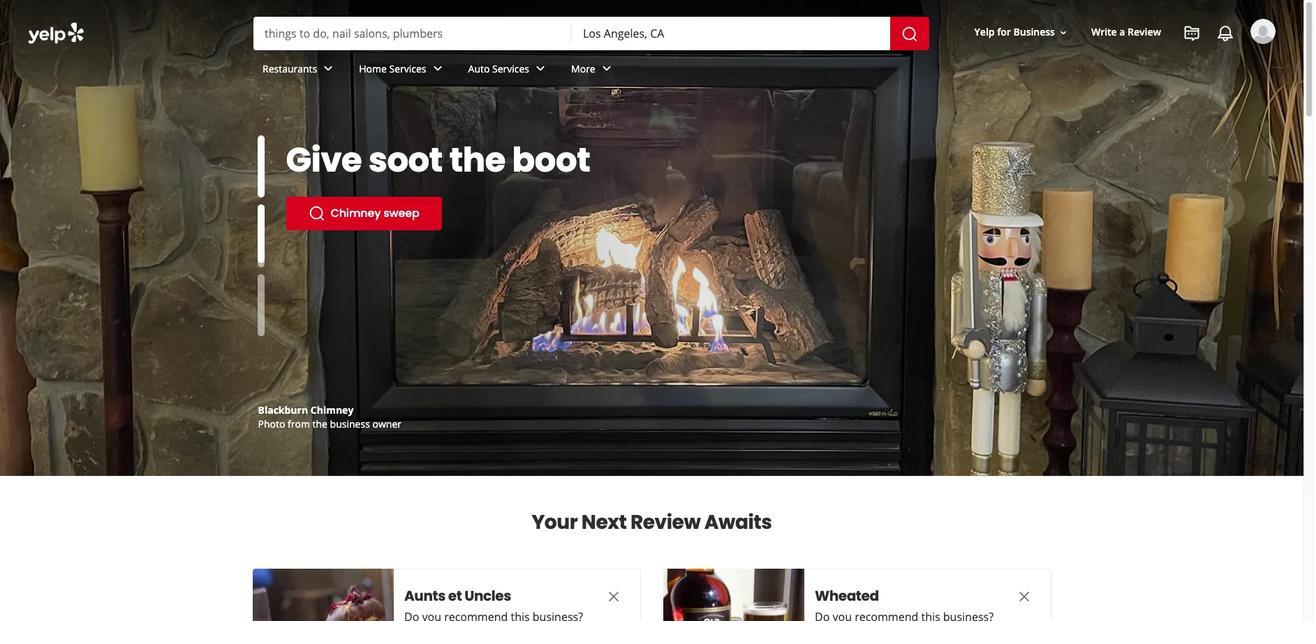 Task type: locate. For each thing, give the bounding box(es) containing it.
1 24 chevron down v2 image from the left
[[320, 60, 337, 77]]

1 horizontal spatial 24 chevron down v2 image
[[429, 60, 446, 77]]

photo
[[258, 418, 285, 431]]

wheated
[[815, 587, 879, 606]]

chimney inside the blackburn chimney photo from the business owner
[[311, 404, 354, 417]]

24 chevron down v2 image
[[532, 60, 549, 77]]

the
[[450, 137, 506, 184], [313, 418, 328, 431]]

24 chevron down v2 image inside restaurants link
[[320, 60, 337, 77]]

1 horizontal spatial services
[[492, 62, 529, 75]]

aunts et uncles
[[404, 587, 511, 606]]

review for next
[[631, 509, 701, 536]]

uncles
[[464, 587, 511, 606]]

dismiss card image
[[605, 589, 622, 605]]

home services
[[359, 62, 426, 75]]

auto
[[468, 62, 490, 75]]

2 services from the left
[[492, 62, 529, 75]]

from
[[288, 418, 310, 431]]

select slide image
[[257, 136, 264, 198], [257, 203, 264, 266]]

0 vertical spatial chimney
[[331, 205, 381, 221]]

24 chevron down v2 image left the auto
[[429, 60, 446, 77]]

review inside write a review link
[[1128, 25, 1162, 39]]

photo of wheated image
[[663, 569, 804, 622]]

Near text field
[[583, 26, 879, 41]]

1 horizontal spatial none field
[[583, 26, 879, 41]]

services for home services
[[389, 62, 426, 75]]

none field up home services "link"
[[265, 26, 561, 41]]

more
[[571, 62, 596, 75]]

services inside auto services 'link'
[[492, 62, 529, 75]]

review right a
[[1128, 25, 1162, 39]]

yelp
[[975, 25, 995, 39]]

24 chevron down v2 image inside home services "link"
[[429, 60, 446, 77]]

your next review awaits
[[532, 509, 772, 536]]

24 search v2 image
[[308, 205, 325, 222]]

2 24 chevron down v2 image from the left
[[429, 60, 446, 77]]

write a review
[[1092, 25, 1162, 39]]

0 vertical spatial the
[[450, 137, 506, 184]]

yelp for business button
[[969, 20, 1075, 45]]

give
[[286, 137, 362, 184]]

review
[[1128, 25, 1162, 39], [631, 509, 701, 536]]

0 horizontal spatial none field
[[265, 26, 561, 41]]

None search field
[[254, 17, 932, 50]]

chimney up business
[[311, 404, 354, 417]]

1 vertical spatial review
[[631, 509, 701, 536]]

None field
[[265, 26, 561, 41], [583, 26, 879, 41]]

2 select slide image from the top
[[257, 203, 264, 266]]

24 chevron down v2 image inside more link
[[598, 60, 615, 77]]

1 vertical spatial chimney
[[311, 404, 354, 417]]

2 horizontal spatial 24 chevron down v2 image
[[598, 60, 615, 77]]

none search field containing yelp for business
[[0, 0, 1304, 103]]

0 horizontal spatial the
[[313, 418, 328, 431]]

1 none field from the left
[[265, 26, 561, 41]]

24 chevron down v2 image for restaurants
[[320, 60, 337, 77]]

write a review link
[[1086, 20, 1167, 45]]

1 vertical spatial the
[[313, 418, 328, 431]]

services inside home services "link"
[[389, 62, 426, 75]]

0 vertical spatial select slide image
[[257, 136, 264, 198]]

3 24 chevron down v2 image from the left
[[598, 60, 615, 77]]

services left 24 chevron down v2 icon at the left top
[[492, 62, 529, 75]]

1 horizontal spatial review
[[1128, 25, 1162, 39]]

none field the find
[[265, 26, 561, 41]]

more link
[[560, 50, 626, 91]]

none field up business categories element
[[583, 26, 879, 41]]

0 vertical spatial review
[[1128, 25, 1162, 39]]

1 vertical spatial select slide image
[[257, 203, 264, 266]]

services
[[389, 62, 426, 75], [492, 62, 529, 75]]

chimney right 24 search v2 image on the top left of page
[[331, 205, 381, 221]]

notifications image
[[1217, 25, 1234, 42]]

select slide image left 'give' on the top left of page
[[257, 136, 264, 198]]

chimney
[[331, 205, 381, 221], [311, 404, 354, 417]]

none field the near
[[583, 26, 879, 41]]

1 horizontal spatial the
[[450, 137, 506, 184]]

24 chevron down v2 image right 'more'
[[598, 60, 615, 77]]

1 services from the left
[[389, 62, 426, 75]]

24 chevron down v2 image
[[320, 60, 337, 77], [429, 60, 446, 77], [598, 60, 615, 77]]

search image
[[902, 26, 919, 42]]

2 none field from the left
[[583, 26, 879, 41]]

aunts et uncles link
[[404, 587, 579, 606]]

24 chevron down v2 image for home services
[[429, 60, 446, 77]]

for
[[998, 25, 1011, 39]]

services right home
[[389, 62, 426, 75]]

0 horizontal spatial 24 chevron down v2 image
[[320, 60, 337, 77]]

blackburn
[[258, 404, 308, 417]]

None search field
[[0, 0, 1304, 103]]

0 horizontal spatial services
[[389, 62, 426, 75]]

24 chevron down v2 image right restaurants
[[320, 60, 337, 77]]

1 select slide image from the top
[[257, 136, 264, 198]]

0 horizontal spatial review
[[631, 509, 701, 536]]

aunts
[[404, 587, 445, 606]]

review right next
[[631, 509, 701, 536]]

review for a
[[1128, 25, 1162, 39]]

select slide image left 24 search v2 image on the top left of page
[[257, 203, 264, 266]]



Task type: describe. For each thing, give the bounding box(es) containing it.
services for auto services
[[492, 62, 529, 75]]

24 chevron down v2 image for more
[[598, 60, 615, 77]]

chimney sweep link
[[286, 197, 442, 230]]

chimney sweep
[[331, 205, 419, 221]]

restaurants link
[[251, 50, 348, 91]]

business categories element
[[251, 50, 1276, 91]]

business
[[330, 418, 370, 431]]

owner
[[373, 418, 402, 431]]

soot
[[369, 137, 443, 184]]

a
[[1120, 25, 1126, 39]]

16 chevron down v2 image
[[1058, 27, 1069, 38]]

awaits
[[705, 509, 772, 536]]

sweep
[[384, 205, 419, 221]]

jeremy m. image
[[1251, 19, 1276, 44]]

next
[[582, 509, 627, 536]]

blackburn chimney photo from the business owner
[[258, 404, 402, 431]]

your
[[532, 509, 578, 536]]

blackburn chimney link
[[258, 404, 354, 417]]

auto services
[[468, 62, 529, 75]]

home
[[359, 62, 387, 75]]

business
[[1014, 25, 1055, 39]]

auto services link
[[457, 50, 560, 91]]

photo of aunts et uncles image
[[253, 569, 394, 622]]

write
[[1092, 25, 1117, 39]]

user actions element
[[964, 17, 1296, 103]]

yelp for business
[[975, 25, 1055, 39]]

et
[[448, 587, 462, 606]]

none search field inside explore banner section "banner"
[[254, 17, 932, 50]]

projects image
[[1184, 25, 1201, 42]]

give soot the boot
[[286, 137, 590, 184]]

wheated link
[[815, 587, 989, 606]]

boot
[[512, 137, 590, 184]]

explore banner section banner
[[0, 0, 1304, 476]]

dismiss card image
[[1016, 589, 1033, 605]]

the inside the blackburn chimney photo from the business owner
[[313, 418, 328, 431]]

Find text field
[[265, 26, 561, 41]]

home services link
[[348, 50, 457, 91]]

restaurants
[[263, 62, 317, 75]]



Task type: vqa. For each thing, say whether or not it's contained in the screenshot.
Sausage
no



